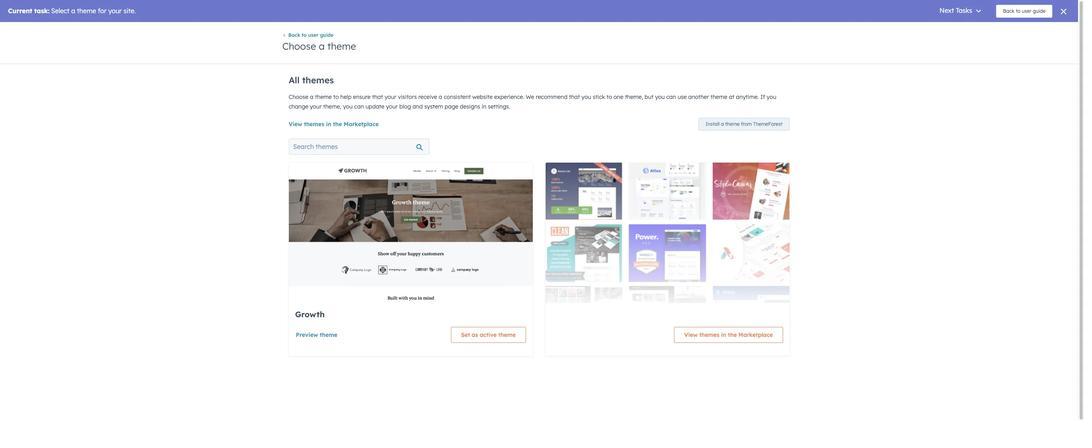 Task type: describe. For each thing, give the bounding box(es) containing it.
use
[[678, 94, 687, 101]]

a for choose a theme to help ensure that your visitors receive a consistent website experience. we recommend that you stick to one theme, but you can use another theme at anytime. if you change your theme, you can update your blog and system page designs in settings.
[[310, 94, 314, 101]]

2 that from the left
[[569, 94, 580, 101]]

in inside the choose a theme to help ensure that your visitors receive a consistent website experience. we recommend that you stick to one theme, but you can use another theme at anytime. if you change your theme, you can update your blog and system page designs in settings.
[[482, 103, 487, 110]]

designs
[[460, 103, 480, 110]]

install a theme from themeforest button
[[699, 118, 790, 131]]

in for leftmost view themes in the marketplace link
[[326, 121, 331, 128]]

preview
[[296, 332, 318, 339]]

1 horizontal spatial marketplace
[[739, 332, 773, 339]]

you down help
[[343, 103, 353, 110]]

1 horizontal spatial to
[[333, 94, 339, 101]]

1 vertical spatial can
[[354, 103, 364, 110]]

from
[[741, 121, 752, 127]]

themes for right view themes in the marketplace link
[[700, 332, 720, 339]]

choose for choose a theme
[[282, 40, 316, 52]]

user
[[308, 32, 319, 38]]

back to user guide link
[[282, 32, 334, 38]]

system
[[424, 103, 443, 110]]

settings.
[[488, 103, 510, 110]]

theme down 'all themes' in the top left of the page
[[315, 94, 332, 101]]

consistent
[[444, 94, 471, 101]]

set
[[461, 332, 470, 339]]

the for right view themes in the marketplace link
[[728, 332, 737, 339]]

view themes in the marketplace for right view themes in the marketplace link
[[684, 332, 773, 339]]

set as active theme
[[461, 332, 516, 339]]

install a theme from themeforest
[[706, 121, 783, 127]]

preview image for 'growth' theme image
[[289, 163, 533, 422]]

0 horizontal spatial theme,
[[323, 103, 341, 110]]

theme inside 'button'
[[498, 332, 516, 339]]

if
[[761, 94, 765, 101]]

themes for theme selection page description element
[[302, 75, 334, 86]]

another
[[689, 94, 709, 101]]

themeforest
[[753, 121, 783, 127]]

back
[[288, 32, 300, 38]]

your left blog
[[386, 103, 398, 110]]

guide
[[320, 32, 334, 38]]

themes for leftmost view themes in the marketplace link
[[304, 121, 324, 128]]

theme search bar search field
[[289, 139, 429, 155]]

a for install a theme from themeforest
[[721, 121, 724, 127]]

stick
[[593, 94, 605, 101]]

all
[[289, 75, 300, 86]]

you right but
[[655, 94, 665, 101]]

you right if
[[767, 94, 777, 101]]

update
[[366, 103, 385, 110]]

theme down guide
[[327, 40, 356, 52]]

a up system at the left top of the page
[[439, 94, 442, 101]]

install
[[706, 121, 720, 127]]

view themes in the marketplace for leftmost view themes in the marketplace link
[[289, 121, 379, 128]]

choose for choose a theme to help ensure that your visitors receive a consistent website experience. we recommend that you stick to one theme, but you can use another theme at anytime. if you change your theme, you can update your blog and system page designs in settings.
[[289, 94, 308, 101]]

recommend
[[536, 94, 568, 101]]

in for right view themes in the marketplace link
[[721, 332, 726, 339]]



Task type: vqa. For each thing, say whether or not it's contained in the screenshot.
and in the top left of the page
yes



Task type: locate. For each thing, give the bounding box(es) containing it.
themes inside theme selection page description element
[[302, 75, 334, 86]]

0 vertical spatial marketplace
[[344, 121, 379, 128]]

marketplace
[[344, 121, 379, 128], [739, 332, 773, 339]]

back to user guide
[[288, 32, 334, 38]]

page
[[445, 103, 458, 110]]

preview theme button
[[296, 327, 338, 344]]

website
[[473, 94, 493, 101]]

theme left at
[[711, 94, 728, 101]]

and
[[413, 103, 423, 110]]

1 vertical spatial view themes in the marketplace
[[684, 332, 773, 339]]

theme selection page description element
[[289, 71, 790, 112]]

blog
[[399, 103, 411, 110]]

at
[[729, 94, 735, 101]]

a down guide
[[319, 40, 325, 52]]

can down ensure on the top left of the page
[[354, 103, 364, 110]]

0 horizontal spatial view themes in the marketplace
[[289, 121, 379, 128]]

active
[[480, 332, 497, 339]]

choose down 'back'
[[282, 40, 316, 52]]

themes
[[302, 75, 334, 86], [304, 121, 324, 128], [700, 332, 720, 339]]

1 horizontal spatial view themes in the marketplace link
[[674, 327, 783, 344]]

0 horizontal spatial view themes in the marketplace link
[[289, 121, 379, 128]]

theme inside button
[[320, 332, 338, 339]]

ensure
[[353, 94, 371, 101]]

1 horizontal spatial in
[[482, 103, 487, 110]]

1 vertical spatial theme,
[[323, 103, 341, 110]]

theme
[[327, 40, 356, 52], [315, 94, 332, 101], [711, 94, 728, 101], [726, 121, 740, 127], [320, 332, 338, 339], [498, 332, 516, 339]]

1 vertical spatial in
[[326, 121, 331, 128]]

visitors
[[398, 94, 417, 101]]

can
[[667, 94, 676, 101], [354, 103, 364, 110]]

0 vertical spatial choose
[[282, 40, 316, 52]]

view inside view themes in the marketplace link
[[684, 332, 698, 339]]

in
[[482, 103, 487, 110], [326, 121, 331, 128], [721, 332, 726, 339]]

to left user
[[302, 32, 307, 38]]

1 horizontal spatial view themes in the marketplace
[[684, 332, 773, 339]]

that
[[372, 94, 383, 101], [569, 94, 580, 101]]

a for choose a theme
[[319, 40, 325, 52]]

the
[[333, 121, 342, 128], [728, 332, 737, 339]]

1 that from the left
[[372, 94, 383, 101]]

we
[[526, 94, 534, 101]]

0 vertical spatial can
[[667, 94, 676, 101]]

0 vertical spatial theme,
[[625, 94, 643, 101]]

0 vertical spatial in
[[482, 103, 487, 110]]

2 horizontal spatial in
[[721, 332, 726, 339]]

choose a theme
[[282, 40, 356, 52]]

can left use
[[667, 94, 676, 101]]

0 vertical spatial view
[[289, 121, 302, 128]]

growth
[[295, 310, 325, 320]]

in inside view themes in the marketplace link
[[721, 332, 726, 339]]

theme inside button
[[726, 121, 740, 127]]

your right change
[[310, 103, 322, 110]]

theme, left but
[[625, 94, 643, 101]]

view
[[289, 121, 302, 128], [684, 332, 698, 339]]

1 horizontal spatial theme,
[[625, 94, 643, 101]]

theme,
[[625, 94, 643, 101], [323, 103, 341, 110]]

theme right preview
[[320, 332, 338, 339]]

a inside install a theme from themeforest button
[[721, 121, 724, 127]]

0 vertical spatial view themes in the marketplace
[[289, 121, 379, 128]]

0 vertical spatial the
[[333, 121, 342, 128]]

set as active theme button
[[451, 327, 526, 344]]

help
[[340, 94, 352, 101]]

you left stick
[[582, 94, 591, 101]]

a right install
[[721, 121, 724, 127]]

view themes in the marketplace
[[289, 121, 379, 128], [684, 332, 773, 339]]

1 horizontal spatial the
[[728, 332, 737, 339]]

1 vertical spatial themes
[[304, 121, 324, 128]]

choose a theme to help ensure that your visitors receive a consistent website experience. we recommend that you stick to one theme, but you can use another theme at anytime. if you change your theme, you can update your blog and system page designs in settings.
[[289, 94, 777, 110]]

1 vertical spatial marketplace
[[739, 332, 773, 339]]

choose up change
[[289, 94, 308, 101]]

theme left from at the right top of the page
[[726, 121, 740, 127]]

choose inside the choose a theme to help ensure that your visitors receive a consistent website experience. we recommend that you stick to one theme, but you can use another theme at anytime. if you change your theme, you can update your blog and system page designs in settings.
[[289, 94, 308, 101]]

your
[[385, 94, 397, 101], [310, 103, 322, 110], [386, 103, 398, 110]]

a down 'all themes' in the top left of the page
[[310, 94, 314, 101]]

0 horizontal spatial in
[[326, 121, 331, 128]]

choose
[[282, 40, 316, 52], [289, 94, 308, 101]]

experience.
[[494, 94, 524, 101]]

view for leftmost view themes in the marketplace link
[[289, 121, 302, 128]]

1 horizontal spatial that
[[569, 94, 580, 101]]

2 horizontal spatial to
[[607, 94, 612, 101]]

1 vertical spatial the
[[728, 332, 737, 339]]

1 vertical spatial view themes in the marketplace link
[[674, 327, 783, 344]]

0 horizontal spatial marketplace
[[344, 121, 379, 128]]

preview theme
[[296, 332, 338, 339]]

theme, down help
[[323, 103, 341, 110]]

a
[[319, 40, 325, 52], [310, 94, 314, 101], [439, 94, 442, 101], [721, 121, 724, 127]]

0 horizontal spatial to
[[302, 32, 307, 38]]

the for leftmost view themes in the marketplace link
[[333, 121, 342, 128]]

change
[[289, 103, 308, 110]]

1 horizontal spatial can
[[667, 94, 676, 101]]

1 vertical spatial choose
[[289, 94, 308, 101]]

you
[[582, 94, 591, 101], [655, 94, 665, 101], [767, 94, 777, 101], [343, 103, 353, 110]]

0 vertical spatial themes
[[302, 75, 334, 86]]

as
[[472, 332, 478, 339]]

view themes in the marketplace link
[[289, 121, 379, 128], [674, 327, 783, 344]]

0 horizontal spatial view
[[289, 121, 302, 128]]

anytime.
[[736, 94, 759, 101]]

to
[[302, 32, 307, 38], [333, 94, 339, 101], [607, 94, 612, 101]]

to left help
[[333, 94, 339, 101]]

to left one
[[607, 94, 612, 101]]

0 vertical spatial view themes in the marketplace link
[[289, 121, 379, 128]]

view for right view themes in the marketplace link
[[684, 332, 698, 339]]

all themes
[[289, 75, 334, 86]]

2 vertical spatial themes
[[700, 332, 720, 339]]

but
[[645, 94, 654, 101]]

2 vertical spatial in
[[721, 332, 726, 339]]

that right recommend
[[569, 94, 580, 101]]

your left visitors
[[385, 94, 397, 101]]

theme right active
[[498, 332, 516, 339]]

receive
[[419, 94, 437, 101]]

1 vertical spatial view
[[684, 332, 698, 339]]

0 horizontal spatial can
[[354, 103, 364, 110]]

one
[[614, 94, 624, 101]]

that up update
[[372, 94, 383, 101]]

0 horizontal spatial that
[[372, 94, 383, 101]]

1 horizontal spatial view
[[684, 332, 698, 339]]

0 horizontal spatial the
[[333, 121, 342, 128]]



